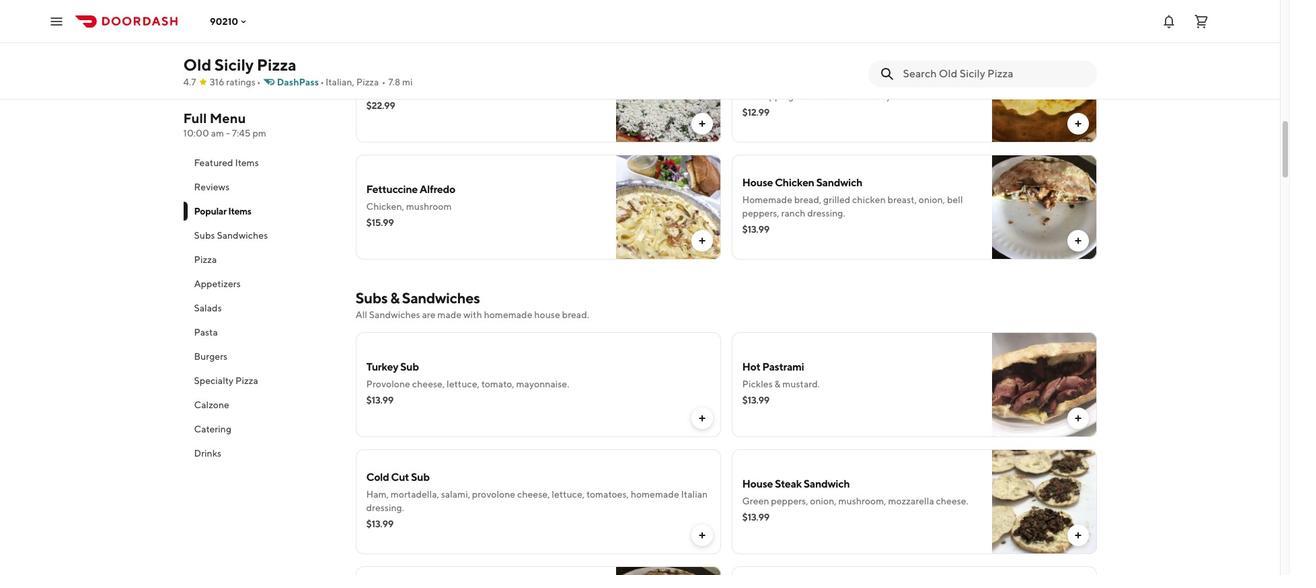 Task type: describe. For each thing, give the bounding box(es) containing it.
dressing. for cut
[[366, 503, 404, 513]]

homemade inside cold cut sub ham, mortadella, salami, provolone cheese, lettuce, tomatoes, homemade italian dressing. $13.99
[[631, 489, 679, 500]]

steak
[[775, 478, 802, 490]]

onion, inside "house steak sandwich green peppers, onion, mushroom, mozzarella cheese. $13.99"
[[810, 496, 837, 507]]

homemade
[[742, 194, 793, 205]]

am
[[211, 128, 224, 139]]

for
[[796, 91, 808, 102]]

cold cut sub ham, mortadella, salami, provolone cheese, lettuce, tomatoes, homemade italian dressing. $13.99
[[366, 471, 708, 529]]

onion, inside house chicken sandwich homemade bread, grilled chicken breast, onion, bell peppers, ranch dressing. $13.99
[[919, 194, 945, 205]]

sub inside cold cut sub ham, mortadella, salami, provolone cheese, lettuce, tomatoes, homemade italian dressing. $13.99
[[411, 471, 430, 484]]

ham,
[[366, 489, 389, 500]]

old
[[183, 55, 211, 74]]

cheese, inside armenian feta cheese, tomato, basil. $22.99
[[387, 84, 420, 95]]

items for featured items
[[235, 157, 259, 168]]

90210
[[210, 16, 238, 27]]

cheese, inside feta cheese, mozzarella cheese and eggs (with only one topping for an additional cost.) $12.99
[[764, 77, 796, 88]]

specialty pizza button
[[183, 369, 339, 393]]

dashpass •
[[277, 77, 324, 87]]

tomato,
[[481, 379, 515, 390]]

full menu 10:00 am - 7:45 pm
[[183, 110, 266, 139]]

7:45
[[232, 128, 251, 139]]

italian,
[[326, 77, 354, 87]]

subs sandwiches
[[194, 230, 268, 241]]

pickles
[[742, 379, 773, 390]]

subs for &
[[356, 289, 388, 307]]

salami,
[[441, 489, 470, 500]]

add item to cart image for fettuccine alfredo
[[697, 235, 707, 246]]

10:00
[[183, 128, 209, 139]]

mi
[[402, 77, 413, 87]]

cheese
[[846, 77, 876, 88]]

dressing. for chicken
[[808, 208, 845, 219]]

homemade inside the 'subs & sandwiches all sandwiches are made with homemade house bread.'
[[484, 309, 533, 320]]

cheese.
[[936, 496, 969, 507]]

cost.)
[[867, 91, 890, 102]]

2 vertical spatial sandwiches
[[369, 309, 420, 320]]

house for house chicken sandwich
[[742, 176, 773, 189]]

specialty
[[194, 375, 234, 386]]

tomatoes,
[[587, 489, 629, 500]]

house for house steak sandwich
[[742, 478, 773, 490]]

breast,
[[888, 194, 917, 205]]

calzone
[[194, 400, 229, 410]]

fettuccine
[[366, 183, 418, 196]]

sandwiches inside button
[[217, 230, 268, 241]]

feta cheese, mozzarella cheese and eggs (with only one topping for an additional cost.) $12.99
[[742, 77, 963, 118]]

feta inside armenian feta cheese, tomato, basil. $22.99
[[366, 84, 386, 95]]

$13.99 inside house chicken sandwich homemade bread, grilled chicken breast, onion, bell peppers, ranch dressing. $13.99
[[742, 224, 770, 235]]

eggs
[[896, 77, 917, 88]]

chicken
[[852, 194, 886, 205]]

& inside the 'subs & sandwiches all sandwiches are made with homemade house bread.'
[[390, 289, 399, 307]]

and
[[878, 77, 894, 88]]

subs & sandwiches all sandwiches are made with homemade house bread.
[[356, 289, 589, 320]]

burgers
[[194, 351, 227, 362]]

-
[[226, 128, 230, 139]]

chicken
[[775, 176, 815, 189]]

mushroom,
[[839, 496, 887, 507]]

salads button
[[183, 296, 339, 320]]

featured items button
[[183, 151, 339, 175]]

cut
[[391, 471, 409, 484]]

italian
[[681, 489, 708, 500]]

fettuccine alfredo image
[[616, 155, 721, 260]]

full
[[183, 110, 207, 126]]

pm
[[253, 128, 266, 139]]

popular items
[[194, 206, 252, 217]]

hot pastrami image
[[992, 332, 1097, 437]]

with
[[464, 309, 482, 320]]

$13.99 inside "house steak sandwich green peppers, onion, mushroom, mozzarella cheese. $13.99"
[[742, 512, 770, 523]]

pizza up 'dashpass'
[[257, 55, 297, 74]]

subs for sandwiches
[[194, 230, 215, 241]]

dashpass
[[277, 77, 319, 87]]

house
[[534, 309, 560, 320]]

an
[[810, 91, 820, 102]]

cheese, inside cold cut sub ham, mortadella, salami, provolone cheese, lettuce, tomatoes, homemade italian dressing. $13.99
[[517, 489, 550, 500]]

menu
[[210, 110, 246, 126]]

grilled
[[824, 194, 851, 205]]

mayonnaise.
[[516, 379, 569, 390]]

7.8
[[388, 77, 400, 87]]

bell
[[947, 194, 963, 205]]

hot pastrami pickles & mustard. $13.99
[[742, 361, 820, 406]]

sandwich for house chicken sandwich
[[816, 176, 863, 189]]

pizza down burgers button
[[235, 375, 258, 386]]

Item Search search field
[[903, 67, 1086, 81]]

$22.99
[[366, 100, 395, 111]]

pasta button
[[183, 320, 339, 344]]

lettuce, inside turkey sub provolone cheese, lettuce, tomato, mayonnaise. $13.99
[[447, 379, 480, 390]]

1 vertical spatial sandwiches
[[402, 289, 480, 307]]

armenian
[[366, 66, 413, 79]]

sandwich for house steak sandwich
[[804, 478, 850, 490]]

are
[[422, 309, 436, 320]]

subs sandwiches button
[[183, 223, 339, 248]]

cheese, inside turkey sub provolone cheese, lettuce, tomato, mayonnaise. $13.99
[[412, 379, 445, 390]]

additional
[[822, 91, 865, 102]]

316 ratings •
[[210, 77, 261, 87]]

& inside hot pastrami pickles & mustard. $13.99
[[775, 379, 781, 390]]

made
[[438, 309, 462, 320]]

burgers button
[[183, 344, 339, 369]]



Task type: locate. For each thing, give the bounding box(es) containing it.
1 vertical spatial mozzarella
[[888, 496, 934, 507]]

sandwich inside "house steak sandwich green peppers, onion, mushroom, mozzarella cheese. $13.99"
[[804, 478, 850, 490]]

peppers, down homemade
[[742, 208, 780, 219]]

sandwich right steak
[[804, 478, 850, 490]]

basil.
[[458, 84, 481, 95]]

0 horizontal spatial •
[[257, 77, 261, 87]]

1 vertical spatial items
[[228, 206, 252, 217]]

2 house from the top
[[742, 478, 773, 490]]

mozzarella
[[798, 77, 844, 88], [888, 496, 934, 507]]

turkey sub provolone cheese, lettuce, tomato, mayonnaise. $13.99
[[366, 361, 569, 406]]

chicken,
[[366, 201, 404, 212]]

0 vertical spatial house
[[742, 176, 773, 189]]

1 vertical spatial subs
[[356, 289, 388, 307]]

drinks button
[[183, 441, 339, 466]]

1 vertical spatial dressing.
[[366, 503, 404, 513]]

house up homemade
[[742, 176, 773, 189]]

appetizers
[[194, 279, 241, 289]]

$13.99 inside cold cut sub ham, mortadella, salami, provolone cheese, lettuce, tomatoes, homemade italian dressing. $13.99
[[366, 519, 394, 529]]

0 vertical spatial onion,
[[919, 194, 945, 205]]

0 vertical spatial &
[[390, 289, 399, 307]]

subs down popular
[[194, 230, 215, 241]]

1 vertical spatial onion,
[[810, 496, 837, 507]]

house up green
[[742, 478, 773, 490]]

$12.99
[[742, 107, 770, 118]]

alfredo
[[420, 183, 455, 196]]

featured
[[194, 157, 233, 168]]

house inside house chicken sandwich homemade bread, grilled chicken breast, onion, bell peppers, ranch dressing. $13.99
[[742, 176, 773, 189]]

0 horizontal spatial &
[[390, 289, 399, 307]]

1 • from the left
[[257, 77, 261, 87]]

items
[[235, 157, 259, 168], [228, 206, 252, 217]]

sub inside turkey sub provolone cheese, lettuce, tomato, mayonnaise. $13.99
[[400, 361, 419, 373]]

$13.99
[[742, 224, 770, 235], [366, 395, 394, 406], [742, 395, 770, 406], [742, 512, 770, 523], [366, 519, 394, 529]]

1 vertical spatial sub
[[411, 471, 430, 484]]

items up reviews button
[[235, 157, 259, 168]]

homemade left italian
[[631, 489, 679, 500]]

reviews button
[[183, 175, 339, 199]]

0 vertical spatial sandwich
[[816, 176, 863, 189]]

subs
[[194, 230, 215, 241], [356, 289, 388, 307]]

0 vertical spatial sub
[[400, 361, 419, 373]]

2 • from the left
[[320, 77, 324, 87]]

hot
[[742, 361, 761, 373]]

mustard.
[[783, 379, 820, 390]]

sandwich up grilled at the top of page
[[816, 176, 863, 189]]

turkey
[[366, 361, 398, 373]]

pastrami
[[763, 361, 804, 373]]

316
[[210, 77, 224, 87]]

peppers, inside "house steak sandwich green peppers, onion, mushroom, mozzarella cheese. $13.99"
[[771, 496, 808, 507]]

sandwiches right all
[[369, 309, 420, 320]]

0 vertical spatial subs
[[194, 230, 215, 241]]

1 vertical spatial house chicken sandwich image
[[616, 566, 721, 575]]

reviews
[[194, 182, 230, 192]]

lettuce, left tomatoes,
[[552, 489, 585, 500]]

• left 7.8
[[382, 77, 386, 87]]

mozzarella inside feta cheese, mozzarella cheese and eggs (with only one topping for an additional cost.) $12.99
[[798, 77, 844, 88]]

catering button
[[183, 417, 339, 441]]

sandwiches up pizza button
[[217, 230, 268, 241]]

onion,
[[919, 194, 945, 205], [810, 496, 837, 507]]

bread,
[[794, 194, 822, 205]]

1 horizontal spatial homemade
[[631, 489, 679, 500]]

$15.99
[[366, 217, 394, 228]]

dressing. down grilled at the top of page
[[808, 208, 845, 219]]

•
[[257, 77, 261, 87], [320, 77, 324, 87], [382, 77, 386, 87]]

subs up all
[[356, 289, 388, 307]]

3 • from the left
[[382, 77, 386, 87]]

1 vertical spatial add item to cart image
[[697, 235, 707, 246]]

0 vertical spatial items
[[235, 157, 259, 168]]

subs inside the 'subs & sandwiches all sandwiches are made with homemade house bread.'
[[356, 289, 388, 307]]

1 vertical spatial sandwich
[[804, 478, 850, 490]]

mozzarella inside "house steak sandwich green peppers, onion, mushroom, mozzarella cheese. $13.99"
[[888, 496, 934, 507]]

feta
[[742, 77, 762, 88], [366, 84, 386, 95]]

$13.99 down pickles
[[742, 395, 770, 406]]

cheese,
[[764, 77, 796, 88], [387, 84, 420, 95], [412, 379, 445, 390], [517, 489, 550, 500]]

1 vertical spatial peppers,
[[771, 496, 808, 507]]

peppers,
[[742, 208, 780, 219], [771, 496, 808, 507]]

2 vertical spatial add item to cart image
[[1073, 530, 1084, 541]]

house
[[742, 176, 773, 189], [742, 478, 773, 490]]

• for 316 ratings •
[[257, 77, 261, 87]]

• left italian,
[[320, 77, 324, 87]]

old sicily pizza
[[183, 55, 297, 74]]

homemade right with
[[484, 309, 533, 320]]

sandwiches up the made on the left
[[402, 289, 480, 307]]

0 vertical spatial sandwiches
[[217, 230, 268, 241]]

0 horizontal spatial mozzarella
[[798, 77, 844, 88]]

1 horizontal spatial dressing.
[[808, 208, 845, 219]]

items up subs sandwiches
[[228, 206, 252, 217]]

• right ratings in the top of the page
[[257, 77, 261, 87]]

notification bell image
[[1161, 13, 1177, 29]]

2 horizontal spatial •
[[382, 77, 386, 87]]

0 vertical spatial mozzarella
[[798, 77, 844, 88]]

peppers, down steak
[[771, 496, 808, 507]]

armenian feta cheese, tomato, basil. $22.99
[[366, 66, 481, 111]]

add item to cart image for house steak sandwich
[[1073, 530, 1084, 541]]

only
[[945, 77, 963, 88]]

pizza left 7.8
[[356, 77, 379, 87]]

0 horizontal spatial feta
[[366, 84, 386, 95]]

pizza up appetizers
[[194, 254, 217, 265]]

onion, left bell
[[919, 194, 945, 205]]

dressing. inside house chicken sandwich homemade bread, grilled chicken breast, onion, bell peppers, ranch dressing. $13.99
[[808, 208, 845, 219]]

add item to cart image
[[1073, 118, 1084, 129], [697, 235, 707, 246], [1073, 530, 1084, 541]]

armenian image
[[616, 38, 721, 143]]

0 horizontal spatial lettuce,
[[447, 379, 480, 390]]

1 house from the top
[[742, 176, 773, 189]]

1 vertical spatial &
[[775, 379, 781, 390]]

lettuce, inside cold cut sub ham, mortadella, salami, provolone cheese, lettuce, tomatoes, homemade italian dressing. $13.99
[[552, 489, 585, 500]]

1 horizontal spatial house chicken sandwich image
[[992, 155, 1097, 260]]

lettuce, left tomato,
[[447, 379, 480, 390]]

$13.99 down homemade
[[742, 224, 770, 235]]

0 horizontal spatial onion,
[[810, 496, 837, 507]]

open menu image
[[48, 13, 65, 29]]

0 vertical spatial house chicken sandwich image
[[992, 155, 1097, 260]]

fettuccine alfredo chicken, mushroom $15.99
[[366, 183, 455, 228]]

sandwich inside house chicken sandwich homemade bread, grilled chicken breast, onion, bell peppers, ranch dressing. $13.99
[[816, 176, 863, 189]]

house chicken sandwich homemade bread, grilled chicken breast, onion, bell peppers, ranch dressing. $13.99
[[742, 176, 963, 235]]

peppers, inside house chicken sandwich homemade bread, grilled chicken breast, onion, bell peppers, ranch dressing. $13.99
[[742, 208, 780, 219]]

dressing. down ham, at the bottom of page
[[366, 503, 404, 513]]

popular
[[194, 206, 227, 217]]

salads
[[194, 303, 222, 314]]

specialty pizza
[[194, 375, 258, 386]]

0 horizontal spatial dressing.
[[366, 503, 404, 513]]

featured items
[[194, 157, 259, 168]]

subs inside button
[[194, 230, 215, 241]]

0 horizontal spatial subs
[[194, 230, 215, 241]]

catering
[[194, 424, 231, 435]]

sub up mortadella,
[[411, 471, 430, 484]]

calzone button
[[183, 393, 339, 417]]

house steak sandwich image
[[992, 449, 1097, 554]]

(with
[[918, 77, 943, 88]]

bread.
[[562, 309, 589, 320]]

0 horizontal spatial house chicken sandwich image
[[616, 566, 721, 575]]

4.7
[[183, 77, 196, 87]]

0 vertical spatial homemade
[[484, 309, 533, 320]]

sicily
[[215, 55, 254, 74]]

$13.99 inside hot pastrami pickles & mustard. $13.99
[[742, 395, 770, 406]]

pizza
[[257, 55, 297, 74], [356, 77, 379, 87], [194, 254, 217, 265], [235, 375, 258, 386]]

all
[[356, 309, 367, 320]]

lettuce,
[[447, 379, 480, 390], [552, 489, 585, 500]]

italian, pizza • 7.8 mi
[[326, 77, 413, 87]]

1 horizontal spatial •
[[320, 77, 324, 87]]

1 vertical spatial house
[[742, 478, 773, 490]]

house inside "house steak sandwich green peppers, onion, mushroom, mozzarella cheese. $13.99"
[[742, 478, 773, 490]]

sub right turkey at the left
[[400, 361, 419, 373]]

dressing. inside cold cut sub ham, mortadella, salami, provolone cheese, lettuce, tomatoes, homemade italian dressing. $13.99
[[366, 503, 404, 513]]

drinks
[[194, 448, 221, 459]]

1 vertical spatial lettuce,
[[552, 489, 585, 500]]

1 horizontal spatial feta
[[742, 77, 762, 88]]

1 vertical spatial homemade
[[631, 489, 679, 500]]

green
[[742, 496, 769, 507]]

tomato,
[[422, 84, 456, 95]]

items for popular items
[[228, 206, 252, 217]]

0 vertical spatial add item to cart image
[[1073, 118, 1084, 129]]

1 horizontal spatial lettuce,
[[552, 489, 585, 500]]

provolone
[[366, 379, 410, 390]]

items inside featured items button
[[235, 157, 259, 168]]

$13.99 down green
[[742, 512, 770, 523]]

topping
[[761, 91, 794, 102]]

provolone
[[472, 489, 515, 500]]

1 horizontal spatial onion,
[[919, 194, 945, 205]]

• for italian, pizza • 7.8 mi
[[382, 77, 386, 87]]

mortadella,
[[391, 489, 439, 500]]

90210 button
[[210, 16, 249, 27]]

feta up one
[[742, 77, 762, 88]]

mushroom
[[406, 201, 452, 212]]

$13.99 inside turkey sub provolone cheese, lettuce, tomato, mayonnaise. $13.99
[[366, 395, 394, 406]]

1 horizontal spatial &
[[775, 379, 781, 390]]

add item to cart image
[[697, 118, 707, 129], [1073, 235, 1084, 246], [697, 413, 707, 424], [1073, 413, 1084, 424], [697, 530, 707, 541]]

0 vertical spatial dressing.
[[808, 208, 845, 219]]

sandwiches
[[217, 230, 268, 241], [402, 289, 480, 307], [369, 309, 420, 320]]

feta inside feta cheese, mozzarella cheese and eggs (with only one topping for an additional cost.) $12.99
[[742, 77, 762, 88]]

feta up the $22.99
[[366, 84, 386, 95]]

0 vertical spatial lettuce,
[[447, 379, 480, 390]]

1 horizontal spatial mozzarella
[[888, 496, 934, 507]]

$13.99 down ham, at the bottom of page
[[366, 519, 394, 529]]

house steak sandwich green peppers, onion, mushroom, mozzarella cheese. $13.99
[[742, 478, 969, 523]]

appetizers button
[[183, 272, 339, 296]]

mozzarella left the cheese.
[[888, 496, 934, 507]]

mozzarella up an
[[798, 77, 844, 88]]

$13.99 down provolone
[[366, 395, 394, 406]]

ajarski khachapuri image
[[992, 38, 1097, 143]]

house chicken sandwich image
[[992, 155, 1097, 260], [616, 566, 721, 575]]

1 horizontal spatial subs
[[356, 289, 388, 307]]

ranch
[[781, 208, 806, 219]]

0 horizontal spatial homemade
[[484, 309, 533, 320]]

pizza button
[[183, 248, 339, 272]]

onion, left mushroom,
[[810, 496, 837, 507]]

0 items, open order cart image
[[1194, 13, 1210, 29]]

sub
[[400, 361, 419, 373], [411, 471, 430, 484]]

0 vertical spatial peppers,
[[742, 208, 780, 219]]



Task type: vqa. For each thing, say whether or not it's contained in the screenshot.
best within EXPERIENCE THE BEST YOUR NEIGHBORHOOD HAS TO OFFER, ALL IN ONE APP.
no



